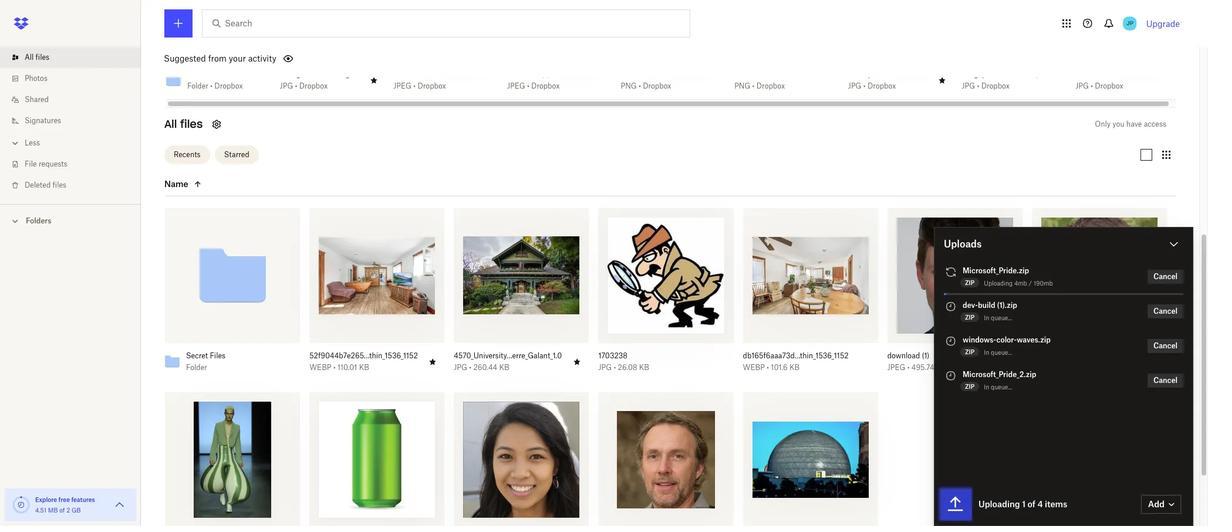 Task type: describe. For each thing, give the bounding box(es) containing it.
• inside 52f9044b7e265…thin_1536_1152 webp • 110.01 kb
[[333, 363, 336, 372]]

all files inside list item
[[25, 53, 49, 62]]

photos
[[25, 74, 48, 83]]

download (1) button for download (1) jpeg • dropbox
[[507, 70, 587, 79]]

folder inside button
[[187, 81, 208, 90]]

build
[[978, 301, 996, 310]]

uploading file status
[[940, 489, 973, 523]]

dropbox inside the_spher…98837453) jpg • dropbox
[[982, 81, 1010, 90]]

files
[[210, 352, 226, 360]]

260.44
[[474, 363, 497, 372]]

1703238 button
[[599, 352, 708, 361]]

jpg inside istockphot…62-612x612 jpg • dropbox
[[849, 81, 862, 90]]

110.01
[[338, 363, 357, 372]]

• inside folder • dropbox button
[[210, 81, 213, 90]]

kb inside download (1) jpeg • 495.74 kb
[[936, 363, 947, 372]]

jp button
[[1121, 14, 1140, 33]]

download for download (1) jpeg • dropbox
[[507, 70, 540, 78]]

dropbox inside download (1) jpeg • dropbox
[[532, 81, 560, 90]]

the_spher…98837453)
[[962, 70, 1039, 78]]

gb
[[72, 507, 81, 514]]

the_spher…98837453) button
[[962, 70, 1042, 79]]

1 vertical spatial files
[[180, 117, 203, 131]]

queue... for color-
[[991, 349, 1013, 356]]

db165f6aaa73d…thin_1536_1152 webp • 101.6 kb
[[743, 352, 849, 372]]

deleted files
[[25, 181, 66, 190]]

• inside db165f6aaa73d…thin_1536_1152 webp • 101.6 kb
[[767, 363, 769, 372]]

secret files button
[[186, 352, 279, 361]]

zip for microsoft_pride.zip
[[965, 280, 975, 287]]

cancel button for windows-color-waves.zip
[[1148, 339, 1184, 354]]

folder • dropbox
[[187, 81, 243, 90]]

• inside the screensho…9.45.56 am png • dropbox
[[639, 81, 641, 90]]

4 jpg • dropbox button from the left
[[1076, 81, 1156, 91]]

all files link
[[9, 47, 141, 68]]

uploading 1 of 4 items
[[979, 500, 1068, 510]]

png • dropbox
[[735, 81, 785, 90]]

4.51
[[35, 507, 46, 514]]

dropbox inside download jpeg • dropbox
[[418, 81, 446, 90]]

1 vertical spatial all
[[164, 117, 177, 131]]

mb
[[48, 507, 58, 514]]

less
[[25, 139, 40, 147]]

jpg for 4570_unive…galant_1.0 jpg • dropbox
[[280, 81, 293, 90]]

26.08
[[618, 363, 637, 372]]

1 png • dropbox button from the left
[[621, 81, 701, 91]]

cancel for microsoft_pride_2.zip
[[1154, 376, 1178, 385]]

(1) for 495.74
[[922, 352, 930, 360]]

upgrade link
[[1147, 18, 1180, 28]]

name button
[[164, 177, 263, 191]]

52f9044b7e265…thin_1536_1152
[[310, 352, 418, 360]]

jpeg • dropbox button for download
[[394, 81, 474, 91]]

• inside 4570_unive…galant_1.0 jpg • dropbox
[[295, 81, 297, 90]]

file, 1703238.jpg row
[[594, 208, 734, 381]]

file, 52f9044b7e2655d26eb85c0b2abdc392-uncropped_scaled_within_1536_1152.webp row
[[305, 208, 445, 381]]

starred
[[224, 150, 249, 159]]

4mb
[[1015, 280, 1028, 287]]

progress bar inside the uploads alert
[[944, 294, 1184, 296]]

in for build
[[984, 315, 990, 322]]

deleted files link
[[9, 175, 141, 196]]

jpg for 4570_university…erre_galant_1.0 jpg • 260.44 kb
[[454, 363, 467, 372]]

• inside download (1) jpeg • dropbox
[[527, 81, 530, 90]]

(1).zip
[[998, 301, 1018, 310]]

file, download (1).jpeg row
[[883, 208, 1023, 381]]

dropbox image
[[9, 12, 33, 35]]

dev-
[[963, 301, 978, 310]]

only
[[1095, 120, 1111, 128]]

istockphot…62-612x612 jpg • dropbox
[[849, 70, 928, 90]]

jpeg • dropbox button for download (1)
[[507, 81, 587, 91]]

/
[[1029, 280, 1032, 287]]

screensho…9.45.56
[[621, 70, 687, 78]]

kb for jpg • 26.08 kb
[[639, 363, 650, 372]]

less image
[[9, 137, 21, 149]]

• inside file, download.jpeg row
[[1052, 363, 1055, 372]]

file requests
[[25, 160, 67, 169]]

access
[[1144, 120, 1167, 128]]

files for deleted files link
[[53, 181, 66, 190]]

screensho…9.45.56 am button
[[621, 70, 701, 79]]

1703238 jpg • 26.08 kb
[[599, 352, 650, 372]]

queue... for build
[[991, 315, 1013, 322]]

suggested from your activity
[[164, 53, 276, 63]]

jpeg • 495.25 kb
[[1032, 363, 1092, 372]]

4570_unive…galant_1.0 button
[[280, 70, 360, 79]]

• inside 1703238 jpg • 26.08 kb
[[614, 363, 616, 372]]

screensho…9.45.56 am png • dropbox
[[621, 70, 701, 90]]

of inside explore free features 4.51 mb of 2 gb
[[59, 507, 65, 514]]

• inside 4570_university…erre_galant_1.0 jpg • 260.44 kb
[[469, 363, 472, 372]]

explore
[[35, 497, 57, 504]]

microsoft_pride.zip
[[963, 267, 1030, 275]]

file, download.jpeg row
[[1028, 208, 1167, 381]]

you
[[1113, 120, 1125, 128]]

jpg • dropbox button for 4570_unive…galant_1.0
[[280, 81, 360, 91]]

jpeg inside file, download.jpeg row
[[1032, 363, 1050, 372]]

2
[[66, 507, 70, 514]]

495.74
[[912, 363, 935, 372]]

4
[[1038, 500, 1043, 510]]

file, the_sphere_at_the_venetian_resort_(53098837453).jpg row
[[743, 393, 878, 527]]

suggested
[[164, 53, 206, 63]]

download for download (1) jpeg • 495.74 kb
[[888, 352, 920, 360]]

52f9044b7e265…thin_1536_1152 webp • 110.01 kb
[[310, 352, 418, 372]]

cancel button for dev-build (1).zip
[[1148, 305, 1184, 319]]

am
[[689, 70, 701, 78]]

requests
[[39, 160, 67, 169]]

upload pending image
[[944, 369, 958, 383]]

dropbox inside istockphot…62-612x612 jpg • dropbox
[[868, 81, 896, 90]]

dev-build (1).zip
[[963, 301, 1018, 310]]

from
[[208, 53, 227, 63]]

recents button
[[164, 146, 210, 164]]

folder, secret files row
[[160, 208, 300, 381]]

download (1) jpeg • 495.74 kb
[[888, 352, 947, 372]]

4570_university…erre_galant_1.0 button
[[454, 352, 563, 361]]

download button
[[394, 70, 474, 79]]

Search in folder "Dropbox" text field
[[225, 17, 666, 30]]

features
[[71, 497, 95, 504]]

file, screenshot 2023-11-13 at 10.51.08 am.png row
[[599, 393, 734, 527]]

activity
[[248, 53, 276, 63]]

db165f6aaa73d…thin_1536_1152
[[743, 352, 849, 360]]

uploads
[[944, 238, 982, 250]]

dropbox inside the screensho…9.45.56 am png • dropbox
[[643, 81, 671, 90]]

the_spher…98837453) jpg • dropbox
[[962, 70, 1039, 90]]

folders button
[[0, 212, 141, 230]]

kb for jpg • 260.44 kb
[[499, 363, 510, 372]]

list containing all files
[[0, 40, 141, 204]]

zip for windows-color-waves.zip
[[965, 349, 975, 356]]

file, screenshot 2023-10-19 at 9.45.56 am.png row
[[454, 393, 589, 527]]

windows-color-waves.zip
[[963, 336, 1051, 345]]

shared link
[[9, 89, 141, 110]]



Task type: locate. For each thing, give the bounding box(es) containing it.
2 in from the top
[[984, 349, 990, 356]]

3 cancel from the top
[[1154, 342, 1178, 351]]

0 vertical spatial download (1) button
[[507, 70, 587, 79]]

2 vertical spatial files
[[53, 181, 66, 190]]

jpg inside the_spher…98837453) jpg • dropbox
[[962, 81, 976, 90]]

of left 2
[[59, 507, 65, 514]]

jpg inside 1703238 jpg • 26.08 kb
[[599, 363, 612, 372]]

jpeg inside download (1) jpeg • dropbox
[[507, 81, 525, 90]]

file, inflatable-pants-today-inline-200227-5.webp row
[[165, 393, 300, 527]]

2 upload pending image from the top
[[944, 335, 958, 349]]

0 vertical spatial uploading file image
[[944, 265, 958, 280]]

4 kb from the left
[[790, 363, 800, 372]]

jpg • dropbox
[[1076, 81, 1124, 90]]

kb right "495.74"
[[936, 363, 947, 372]]

jpeg • dropbox button
[[394, 81, 474, 91], [507, 81, 587, 91]]

webp left 110.01
[[310, 363, 331, 372]]

1 horizontal spatial of
[[1028, 500, 1036, 510]]

signatures
[[25, 116, 61, 125]]

in queue... down dev-build (1).zip
[[984, 315, 1013, 322]]

kb for webp • 110.01 kb
[[359, 363, 369, 372]]

4570_university…erre_galant_1.0 jpg • 260.44 kb
[[454, 352, 562, 372]]

2 jpg • dropbox button from the left
[[849, 81, 928, 91]]

download
[[394, 70, 426, 78], [507, 70, 540, 78], [888, 352, 920, 360]]

0 horizontal spatial all
[[25, 53, 34, 62]]

quota usage element
[[12, 496, 31, 515]]

5 dropbox from the left
[[643, 81, 671, 90]]

0 vertical spatial upload pending image
[[944, 300, 958, 314]]

queue...
[[991, 315, 1013, 322], [991, 349, 1013, 356], [991, 384, 1013, 391]]

1 vertical spatial all files
[[164, 117, 203, 131]]

cancel button
[[1148, 270, 1184, 284], [1148, 305, 1184, 319], [1148, 339, 1184, 354], [1148, 374, 1184, 388]]

1 in from the top
[[984, 315, 990, 322]]

jpeg inside download jpeg • dropbox
[[394, 81, 412, 90]]

png inside the screensho…9.45.56 am png • dropbox
[[621, 81, 637, 90]]

(1) for dropbox
[[542, 70, 549, 78]]

all files
[[25, 53, 49, 62], [164, 117, 203, 131]]

upload pending image for dev-build (1).zip
[[944, 300, 958, 314]]

2 webp from the left
[[743, 363, 765, 372]]

3 cancel button from the top
[[1148, 339, 1184, 354]]

starred button
[[215, 146, 259, 164]]

only you have access
[[1095, 120, 1167, 128]]

0 vertical spatial all files
[[25, 53, 49, 62]]

uploading file image for uploading 1 of 4 items
[[940, 489, 973, 521]]

download inside download jpeg • dropbox
[[394, 70, 426, 78]]

0 horizontal spatial download (1) button
[[507, 70, 587, 79]]

1 queue... from the top
[[991, 315, 1013, 322]]

1 vertical spatial uploading file image
[[940, 489, 973, 521]]

jpg for the_spher…98837453) jpg • dropbox
[[962, 81, 976, 90]]

0 horizontal spatial png • dropbox button
[[621, 81, 701, 91]]

webp for webp • 101.6 kb
[[743, 363, 765, 372]]

1 in queue... from the top
[[984, 315, 1013, 322]]

folder
[[187, 81, 208, 90], [186, 363, 207, 372]]

secret
[[186, 352, 208, 360]]

• inside download (1) jpeg • 495.74 kb
[[908, 363, 910, 372]]

file requests link
[[9, 154, 141, 175]]

uploading
[[984, 280, 1013, 287], [979, 500, 1021, 510]]

uploading file image
[[944, 265, 958, 280], [940, 489, 973, 521]]

2 dropbox from the left
[[299, 81, 328, 90]]

webp
[[310, 363, 331, 372], [743, 363, 765, 372]]

4 cancel button from the top
[[1148, 374, 1184, 388]]

•
[[210, 81, 213, 90], [295, 81, 297, 90], [414, 81, 416, 90], [527, 81, 530, 90], [639, 81, 641, 90], [753, 81, 755, 90], [864, 81, 866, 90], [977, 81, 980, 90], [1091, 81, 1094, 90], [333, 363, 336, 372], [469, 363, 472, 372], [614, 363, 616, 372], [767, 363, 769, 372], [908, 363, 910, 372], [1052, 363, 1055, 372]]

webp inside db165f6aaa73d…thin_1536_1152 webp • 101.6 kb
[[743, 363, 765, 372]]

jpg • dropbox button up you
[[1076, 81, 1156, 91]]

dropbox inside button
[[215, 81, 243, 90]]

0 vertical spatial in queue...
[[984, 315, 1013, 322]]

folder settings image
[[210, 117, 224, 131]]

jpg • dropbox button for the_spher…98837453)
[[962, 81, 1042, 91]]

in for color-
[[984, 349, 990, 356]]

jpg inside 4570_unive…galant_1.0 jpg • dropbox
[[280, 81, 293, 90]]

progress bar
[[944, 294, 1184, 296]]

3 jpg • dropbox button from the left
[[962, 81, 1042, 91]]

1 upload pending image from the top
[[944, 300, 958, 314]]

files left folder settings icon
[[180, 117, 203, 131]]

free
[[58, 497, 70, 504]]

0 vertical spatial all
[[25, 53, 34, 62]]

kb down 1703238 button
[[639, 363, 650, 372]]

3 kb from the left
[[639, 363, 650, 372]]

windows-
[[963, 336, 997, 345]]

cancel for windows-color-waves.zip
[[1154, 342, 1178, 351]]

queue... down microsoft_pride_2.zip
[[991, 384, 1013, 391]]

list
[[0, 40, 141, 204]]

1 horizontal spatial webp
[[743, 363, 765, 372]]

1 zip from the top
[[965, 280, 975, 287]]

webp for webp • 110.01 kb
[[310, 363, 331, 372]]

1 png from the left
[[621, 81, 637, 90]]

in down windows-
[[984, 349, 990, 356]]

upload pending image
[[944, 300, 958, 314], [944, 335, 958, 349]]

download inside download (1) jpeg • 495.74 kb
[[888, 352, 920, 360]]

1 vertical spatial upload pending image
[[944, 335, 958, 349]]

in queue... for build
[[984, 315, 1013, 322]]

dropbox
[[215, 81, 243, 90], [299, 81, 328, 90], [418, 81, 446, 90], [532, 81, 560, 90], [643, 81, 671, 90], [757, 81, 785, 90], [868, 81, 896, 90], [982, 81, 1010, 90], [1095, 81, 1124, 90]]

0 vertical spatial in
[[984, 315, 990, 322]]

4 zip from the top
[[965, 383, 975, 391]]

shared
[[25, 95, 49, 104]]

2 zip from the top
[[965, 314, 975, 321]]

zip for microsoft_pride_2.zip
[[965, 383, 975, 391]]

1 horizontal spatial all files
[[164, 117, 203, 131]]

jpeg inside download (1) jpeg • 495.74 kb
[[888, 363, 906, 372]]

2 cancel from the top
[[1154, 307, 1178, 316]]

folder down secret
[[186, 363, 207, 372]]

zip right upload pending image
[[965, 383, 975, 391]]

0 vertical spatial files
[[36, 53, 49, 62]]

in queue... for color-
[[984, 349, 1013, 356]]

cancel for dev-build (1).zip
[[1154, 307, 1178, 316]]

cancel for microsoft_pride.zip
[[1154, 272, 1178, 281]]

in down build
[[984, 315, 990, 322]]

(1) inside download (1) jpeg • dropbox
[[542, 70, 549, 78]]

jpg inside button
[[1076, 81, 1089, 90]]

0 horizontal spatial webp
[[310, 363, 331, 372]]

upload pending image for windows-color-waves.zip
[[944, 335, 958, 349]]

kb inside db165f6aaa73d…thin_1536_1152 webp • 101.6 kb
[[790, 363, 800, 372]]

2 jpeg • dropbox button from the left
[[507, 81, 587, 91]]

add
[[1149, 500, 1165, 510]]

jpg • dropbox button down 'istockphot…62-612x612' button
[[849, 81, 928, 91]]

(1) inside download (1) jpeg • 495.74 kb
[[922, 352, 930, 360]]

uploading down microsoft_pride.zip
[[984, 280, 1013, 287]]

kb for webp • 101.6 kb
[[790, 363, 800, 372]]

1 jpg • dropbox button from the left
[[280, 81, 360, 91]]

signatures link
[[9, 110, 141, 132]]

jpg • dropbox button down 4570_unive…galant_1.0 button
[[280, 81, 360, 91]]

2 png from the left
[[735, 81, 751, 90]]

kb inside 4570_university…erre_galant_1.0 jpg • 260.44 kb
[[499, 363, 510, 372]]

2 horizontal spatial download
[[888, 352, 920, 360]]

upload pending image left windows-
[[944, 335, 958, 349]]

3 queue... from the top
[[991, 384, 1013, 391]]

name
[[164, 179, 188, 189]]

7 dropbox from the left
[[868, 81, 896, 90]]

1 vertical spatial (1)
[[922, 352, 930, 360]]

uploading left 1
[[979, 500, 1021, 510]]

1 horizontal spatial png • dropbox button
[[735, 81, 815, 91]]

0 vertical spatial folder
[[187, 81, 208, 90]]

have
[[1127, 120, 1142, 128]]

your
[[229, 53, 246, 63]]

2 horizontal spatial files
[[180, 117, 203, 131]]

all inside list item
[[25, 53, 34, 62]]

2 vertical spatial queue...
[[991, 384, 1013, 391]]

1
[[1023, 500, 1026, 510]]

files for all files link
[[36, 53, 49, 62]]

explore free features 4.51 mb of 2 gb
[[35, 497, 95, 514]]

6 dropbox from the left
[[757, 81, 785, 90]]

add button
[[1142, 496, 1182, 514]]

2 vertical spatial in queue...
[[984, 384, 1013, 391]]

files right deleted
[[53, 181, 66, 190]]

1 horizontal spatial jpeg • dropbox button
[[507, 81, 587, 91]]

upgrade
[[1147, 18, 1180, 28]]

istockphot…62-612x612 button
[[849, 70, 928, 79]]

all files up photos
[[25, 53, 49, 62]]

zip down windows-
[[965, 349, 975, 356]]

file, istockphoto-610015062-612x612.jpg row
[[310, 393, 445, 527]]

download (1) jpeg • dropbox
[[507, 70, 560, 90]]

of
[[1028, 500, 1036, 510], [59, 507, 65, 514]]

folder down suggested
[[187, 81, 208, 90]]

jpeg
[[394, 81, 412, 90], [507, 81, 525, 90], [888, 363, 906, 372], [1032, 363, 1050, 372]]

zip
[[965, 280, 975, 287], [965, 314, 975, 321], [965, 349, 975, 356], [965, 383, 975, 391]]

kb inside 52f9044b7e265…thin_1536_1152 webp • 110.01 kb
[[359, 363, 369, 372]]

jpg • dropbox button down the_spher…98837453) button
[[962, 81, 1042, 91]]

download (1) button inside row
[[888, 352, 997, 361]]

0 vertical spatial queue...
[[991, 315, 1013, 322]]

2 in queue... from the top
[[984, 349, 1013, 356]]

istockphot…62-
[[849, 70, 901, 78]]

kb down 52f9044b7e265…thin_1536_1152 "button"
[[359, 363, 369, 372]]

4570_unive…galant_1.0
[[280, 70, 358, 78]]

kb down db165f6aaa73d…thin_1536_1152
[[790, 363, 800, 372]]

0 horizontal spatial download
[[394, 70, 426, 78]]

jpg
[[280, 81, 293, 90], [849, 81, 862, 90], [962, 81, 976, 90], [1076, 81, 1089, 90], [454, 363, 467, 372], [599, 363, 612, 372]]

folder • dropbox button
[[187, 81, 251, 91]]

uploading 4mb / 190mb
[[984, 280, 1053, 287]]

0 horizontal spatial all files
[[25, 53, 49, 62]]

zip up dev- in the bottom right of the page
[[965, 280, 975, 287]]

queue... down the (1).zip
[[991, 315, 1013, 322]]

0 horizontal spatial png
[[621, 81, 637, 90]]

1 horizontal spatial download (1) button
[[888, 352, 997, 361]]

1 horizontal spatial (1)
[[922, 352, 930, 360]]

file
[[25, 160, 37, 169]]

1 horizontal spatial download
[[507, 70, 540, 78]]

0 horizontal spatial jpeg • dropbox button
[[394, 81, 474, 91]]

cancel button for microsoft_pride_2.zip
[[1148, 374, 1184, 388]]

4 cancel from the top
[[1154, 376, 1178, 385]]

1 vertical spatial download (1) button
[[888, 352, 997, 361]]

all up photos
[[25, 53, 34, 62]]

kb right 495.25 in the right bottom of the page
[[1082, 363, 1092, 372]]

in queue... down microsoft_pride_2.zip
[[984, 384, 1013, 391]]

1 dropbox from the left
[[215, 81, 243, 90]]

2 cancel button from the top
[[1148, 305, 1184, 319]]

kb
[[359, 363, 369, 372], [499, 363, 510, 372], [639, 363, 650, 372], [790, 363, 800, 372], [936, 363, 947, 372], [1082, 363, 1092, 372]]

1 vertical spatial queue...
[[991, 349, 1013, 356]]

jpg • dropbox button for istockphot…62-
[[849, 81, 928, 91]]

3 zip from the top
[[965, 349, 975, 356]]

1 horizontal spatial files
[[53, 181, 66, 190]]

1703238
[[599, 352, 628, 360]]

101.6
[[771, 363, 788, 372]]

(1)
[[542, 70, 549, 78], [922, 352, 930, 360]]

0 vertical spatial uploading
[[984, 280, 1013, 287]]

folder inside "secret files folder"
[[186, 363, 207, 372]]

jpg inside 4570_university…erre_galant_1.0 jpg • 260.44 kb
[[454, 363, 467, 372]]

1 vertical spatial uploading
[[979, 500, 1021, 510]]

png • dropbox button
[[621, 81, 701, 91], [735, 81, 815, 91]]

all files list item
[[0, 47, 141, 68]]

file, 4570_university_ave____pierre_galant_1.0.jpg row
[[449, 208, 589, 381]]

in queue... down color-
[[984, 349, 1013, 356]]

3 dropbox from the left
[[418, 81, 446, 90]]

file, db165f6aaa73d95c9004256537e7037b-uncropped_scaled_within_1536_1152.webp row
[[739, 208, 878, 381]]

jpg for 1703238 jpg • 26.08 kb
[[599, 363, 612, 372]]

0 horizontal spatial (1)
[[542, 70, 549, 78]]

2 queue... from the top
[[991, 349, 1013, 356]]

495.25
[[1056, 363, 1080, 372]]

queue... down color-
[[991, 349, 1013, 356]]

1 horizontal spatial png
[[735, 81, 751, 90]]

3 in queue... from the top
[[984, 384, 1013, 391]]

all files up recents
[[164, 117, 203, 131]]

1 cancel button from the top
[[1148, 270, 1184, 284]]

• inside the_spher…98837453) jpg • dropbox
[[977, 81, 980, 90]]

uploads alert
[[934, 227, 1194, 527]]

cancel
[[1154, 272, 1178, 281], [1154, 307, 1178, 316], [1154, 342, 1178, 351], [1154, 376, 1178, 385]]

png
[[621, 81, 637, 90], [735, 81, 751, 90]]

webp left 101.6
[[743, 363, 765, 372]]

kb inside 1703238 jpg • 26.08 kb
[[639, 363, 650, 372]]

1 jpeg • dropbox button from the left
[[394, 81, 474, 91]]

uploading file image for microsoft_pride.zip
[[944, 265, 958, 280]]

0 vertical spatial (1)
[[542, 70, 549, 78]]

of right 1
[[1028, 500, 1036, 510]]

folders
[[26, 217, 51, 226]]

webp inside 52f9044b7e265…thin_1536_1152 webp • 110.01 kb
[[310, 363, 331, 372]]

• inside istockphot…62-612x612 jpg • dropbox
[[864, 81, 866, 90]]

190mb
[[1034, 280, 1053, 287]]

4570_university…erre_galant_1.0
[[454, 352, 562, 360]]

files inside list item
[[36, 53, 49, 62]]

1 horizontal spatial all
[[164, 117, 177, 131]]

jp
[[1127, 19, 1134, 27]]

kb inside file, download.jpeg row
[[1082, 363, 1092, 372]]

3 in from the top
[[984, 384, 990, 391]]

4 dropbox from the left
[[532, 81, 560, 90]]

1 kb from the left
[[359, 363, 369, 372]]

2 kb from the left
[[499, 363, 510, 372]]

612x612
[[901, 70, 928, 78]]

items
[[1045, 500, 1068, 510]]

db165f6aaa73d…thin_1536_1152 button
[[743, 352, 853, 361]]

uploading for uploading 1 of 4 items
[[979, 500, 1021, 510]]

1 cancel from the top
[[1154, 272, 1178, 281]]

files up photos
[[36, 53, 49, 62]]

0 horizontal spatial files
[[36, 53, 49, 62]]

2 vertical spatial in
[[984, 384, 990, 391]]

4570_unive…galant_1.0 jpg • dropbox
[[280, 70, 358, 90]]

• inside download jpeg • dropbox
[[414, 81, 416, 90]]

in down microsoft_pride_2.zip
[[984, 384, 990, 391]]

of inside the uploads alert
[[1028, 500, 1036, 510]]

kb down 4570_university…erre_galant_1.0 button
[[499, 363, 510, 372]]

secret files folder
[[186, 352, 226, 372]]

jpg • dropbox button
[[280, 81, 360, 91], [849, 81, 928, 91], [962, 81, 1042, 91], [1076, 81, 1156, 91]]

1 webp from the left
[[310, 363, 331, 372]]

download inside download (1) jpeg • dropbox
[[507, 70, 540, 78]]

5 kb from the left
[[936, 363, 947, 372]]

color-
[[997, 336, 1017, 345]]

9 dropbox from the left
[[1095, 81, 1124, 90]]

dropbox inside 4570_unive…galant_1.0 jpg • dropbox
[[299, 81, 328, 90]]

all up recents
[[164, 117, 177, 131]]

waves.zip
[[1017, 336, 1051, 345]]

1 vertical spatial folder
[[186, 363, 207, 372]]

zip down dev- in the bottom right of the page
[[965, 314, 975, 321]]

download for download jpeg • dropbox
[[394, 70, 426, 78]]

photos link
[[9, 68, 141, 89]]

zip for dev-build (1).zip
[[965, 314, 975, 321]]

deleted
[[25, 181, 51, 190]]

download (1) button for download (1) jpeg • 495.74 kb
[[888, 352, 997, 361]]

1 vertical spatial in
[[984, 349, 990, 356]]

6 kb from the left
[[1082, 363, 1092, 372]]

8 dropbox from the left
[[982, 81, 1010, 90]]

0 horizontal spatial of
[[59, 507, 65, 514]]

uploading for uploading 4mb / 190mb
[[984, 280, 1013, 287]]

upload pending image left dev- in the bottom right of the page
[[944, 300, 958, 314]]

recents
[[174, 150, 201, 159]]

1 vertical spatial in queue...
[[984, 349, 1013, 356]]

2 png • dropbox button from the left
[[735, 81, 815, 91]]

cancel button for microsoft_pride.zip
[[1148, 270, 1184, 284]]



Task type: vqa. For each thing, say whether or not it's contained in the screenshot.
checkup
no



